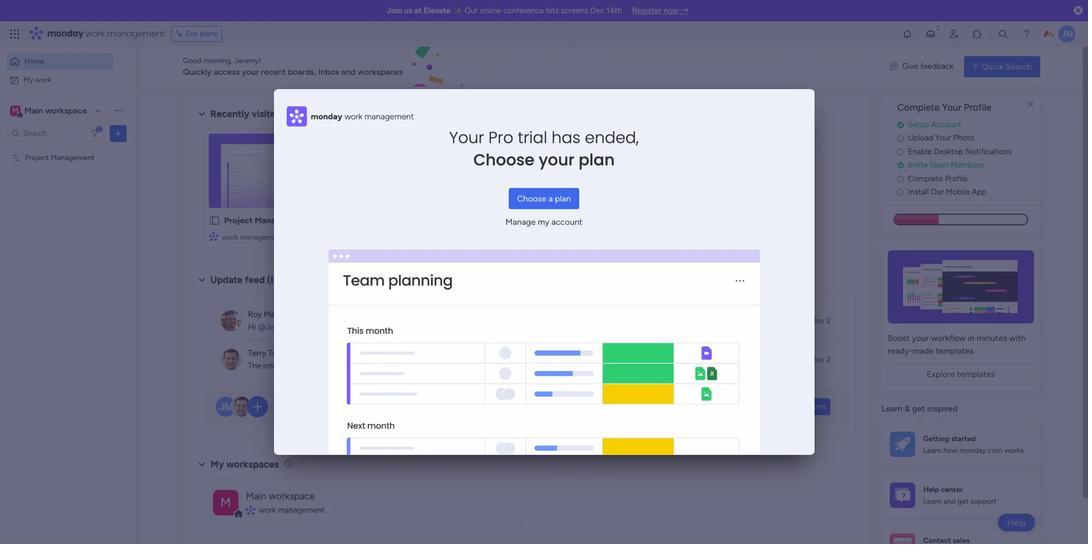Task type: describe. For each thing, give the bounding box(es) containing it.
1 vertical spatial management
[[255, 215, 306, 225]]

dec
[[591, 6, 605, 15]]

upload your photo link
[[898, 132, 1041, 144]]

quick search
[[982, 61, 1033, 71]]

0 vertical spatial workspace
[[45, 105, 87, 115]]

&
[[905, 403, 911, 414]]

complete profile link
[[898, 173, 1041, 185]]

jeremy miller image
[[1059, 25, 1076, 42]]

desktop
[[934, 147, 964, 156]]

join us at elevate ✨ our online conference hits screens dec 14th
[[387, 6, 622, 15]]

minutes
[[977, 333, 1008, 343]]

check circle image
[[898, 161, 905, 169]]

m for workspace image
[[221, 495, 231, 510]]

see
[[185, 29, 198, 38]]

upload your photo
[[908, 133, 975, 143]]

boost your workflow in minutes with ready-made templates
[[888, 333, 1026, 356]]

turtle
[[268, 348, 289, 358]]

1 horizontal spatial monday work management
[[311, 111, 414, 121]]

templates image image
[[891, 250, 1031, 323]]

with
[[1010, 333, 1026, 343]]

1 horizontal spatial main workspace
[[246, 490, 315, 502]]

and for teammates
[[364, 402, 378, 412]]

heading containing your pro trial has ended,
[[449, 126, 639, 171]]

quickly
[[183, 67, 212, 77]]

0 vertical spatial learn
[[882, 403, 903, 414]]

a
[[549, 193, 553, 203]]

learn for help
[[924, 497, 942, 506]]

ready-
[[888, 346, 913, 356]]

register now →
[[632, 6, 689, 15]]

feedback
[[921, 62, 954, 71]]

1 horizontal spatial project
[[224, 215, 253, 225]]

work management
[[259, 505, 325, 515]]

work management > main workspace
[[222, 233, 346, 242]]

getting
[[924, 434, 950, 443]]

give
[[903, 62, 919, 71]]

my work
[[23, 75, 52, 84]]

see plans button
[[171, 26, 222, 42]]

1 vertical spatial our
[[931, 187, 945, 197]]

works
[[1005, 446, 1024, 455]]

see plans
[[185, 29, 218, 38]]

invite team members
[[908, 160, 985, 170]]

plan inside choose a plan button
[[555, 193, 571, 203]]

roy mann image
[[221, 310, 242, 331]]

has
[[552, 126, 581, 149]]

roy mann nov 2
[[248, 310, 832, 325]]

project management inside list box
[[25, 153, 94, 162]]

your pro trial has ended, choose your plan
[[449, 126, 639, 171]]

account
[[932, 120, 962, 129]]

collaborating
[[400, 402, 450, 412]]

jeremy!
[[234, 56, 261, 65]]

0 horizontal spatial get
[[913, 403, 926, 414]]

terry turtle
[[248, 348, 289, 358]]

install our mobile app
[[908, 187, 987, 197]]

members
[[951, 160, 985, 170]]

2 2 from the top
[[827, 355, 832, 364]]

help center element
[[882, 474, 1041, 517]]

component image for work management
[[246, 505, 255, 515]]

0 vertical spatial monday work management
[[47, 28, 165, 40]]

access
[[214, 67, 240, 77]]

workflow
[[932, 333, 966, 343]]

teammates
[[318, 402, 361, 412]]

2 vertical spatial workspace
[[269, 490, 315, 502]]

hits
[[546, 6, 559, 15]]

terry turtle image
[[221, 349, 242, 370]]

update
[[211, 274, 243, 286]]

1 vertical spatial workspace
[[310, 233, 346, 242]]

circle o image for enable
[[898, 148, 905, 156]]

choose inside button
[[518, 193, 547, 203]]

start
[[380, 402, 398, 412]]

no
[[753, 402, 763, 411]]

help for help
[[1008, 517, 1027, 528]]

app
[[972, 187, 987, 197]]

manage
[[506, 217, 536, 227]]

circle o image for upload
[[898, 134, 905, 142]]

how
[[944, 446, 958, 455]]

workspace selection element
[[10, 104, 89, 118]]

enable desktop notifications
[[908, 147, 1012, 156]]

your inside your pro trial has ended, choose your plan
[[539, 148, 575, 171]]

elevate
[[424, 6, 451, 15]]

profile inside 'link'
[[946, 174, 968, 183]]

your inside 'boost your workflow in minutes with ready-made templates'
[[913, 333, 929, 343]]

invite members image
[[949, 29, 960, 39]]

at
[[415, 6, 422, 15]]

learn & get inspired
[[882, 403, 958, 414]]

1 vertical spatial workspaces
[[226, 459, 279, 470]]

help button
[[999, 514, 1036, 531]]

choose inside your pro trial has ended, choose your plan
[[474, 148, 535, 171]]

good morning, jeremy! quickly access your recent boards, inbox and workspaces
[[183, 56, 403, 77]]

explore templates button
[[888, 364, 1035, 385]]

nov 2
[[810, 355, 832, 364]]

photo
[[954, 133, 975, 143]]

14th
[[607, 6, 622, 15]]

→
[[681, 6, 689, 15]]

your inside your pro trial has ended, choose your plan
[[449, 126, 484, 149]]

install
[[908, 187, 929, 197]]

2 inside roy mann nov 2
[[827, 316, 832, 325]]

notifications
[[966, 147, 1012, 156]]

>
[[286, 233, 290, 242]]

v2 bolt switch image
[[973, 61, 979, 72]]

install our mobile app link
[[898, 186, 1041, 198]]

upload
[[908, 133, 934, 143]]

complete for complete profile
[[908, 174, 944, 183]]

team
[[930, 160, 949, 170]]

dapulse x slim image
[[1025, 98, 1038, 111]]

update feed (inbox)
[[211, 274, 299, 286]]

workspaces inside good morning, jeremy! quickly access your recent boards, inbox and workspaces
[[358, 67, 403, 77]]

register
[[632, 6, 662, 15]]

close my workspaces image
[[196, 458, 208, 471]]

trial
[[518, 126, 548, 149]]

my for my workspaces
[[211, 459, 224, 470]]

5
[[97, 125, 101, 133]]

in
[[969, 333, 975, 343]]

templates inside 'boost your workflow in minutes with ready-made templates'
[[936, 346, 974, 356]]

2 vertical spatial main
[[246, 490, 267, 502]]

manage my account
[[506, 217, 583, 227]]

invite inside button
[[808, 402, 827, 411]]

inbox image
[[926, 29, 937, 39]]

complete for complete your profile
[[898, 102, 940, 113]]

register now → link
[[632, 6, 689, 15]]

boost
[[888, 333, 910, 343]]

thanks
[[765, 402, 787, 411]]

0 horizontal spatial our
[[465, 6, 478, 15]]

explore
[[927, 369, 956, 379]]

invite your teammates and start collaborating
[[276, 402, 450, 412]]

public board image
[[209, 215, 221, 226]]



Task type: locate. For each thing, give the bounding box(es) containing it.
0 vertical spatial component image
[[209, 231, 218, 241]]

0 vertical spatial m
[[12, 106, 19, 115]]

1 vertical spatial get
[[958, 497, 969, 506]]

main right the >
[[292, 233, 308, 242]]

0 vertical spatial get
[[913, 403, 926, 414]]

0 vertical spatial profile
[[965, 102, 992, 113]]

us
[[404, 6, 413, 15]]

m inside workspace icon
[[12, 106, 19, 115]]

your up made
[[913, 333, 929, 343]]

screens
[[561, 6, 589, 15]]

0 horizontal spatial main
[[24, 105, 43, 115]]

and inside good morning, jeremy! quickly access your recent boards, inbox and workspaces
[[342, 67, 356, 77]]

explore templates
[[927, 369, 996, 379]]

0 vertical spatial choose
[[474, 148, 535, 171]]

our right "✨"
[[465, 6, 478, 15]]

circle o image inside enable desktop notifications link
[[898, 148, 905, 156]]

1 vertical spatial plan
[[555, 193, 571, 203]]

1 horizontal spatial our
[[931, 187, 945, 197]]

1 horizontal spatial management
[[255, 215, 306, 225]]

help
[[924, 485, 940, 494], [1008, 517, 1027, 528]]

recently visited
[[211, 108, 281, 120]]

1 horizontal spatial monday
[[311, 111, 343, 121]]

2 horizontal spatial invite
[[908, 160, 928, 170]]

join
[[387, 6, 403, 15]]

2 circle o image from the top
[[898, 148, 905, 156]]

boards,
[[288, 67, 316, 77]]

monday.com
[[960, 446, 1003, 455]]

0 vertical spatial templates
[[936, 346, 974, 356]]

circle o image up circle o icon
[[898, 175, 905, 183]]

your inside upload your photo link
[[936, 133, 952, 143]]

select product image
[[10, 29, 20, 39]]

choose a plan
[[518, 193, 571, 203]]

close update feed (inbox) image
[[196, 274, 208, 286]]

account
[[552, 217, 583, 227]]

0 vertical spatial project management
[[25, 153, 94, 162]]

main
[[24, 105, 43, 115], [292, 233, 308, 242], [246, 490, 267, 502]]

2 image
[[934, 22, 943, 34]]

templates inside button
[[958, 369, 996, 379]]

learn down center
[[924, 497, 942, 506]]

terry
[[248, 348, 266, 358]]

learn left '&'
[[882, 403, 903, 414]]

1 vertical spatial my
[[211, 459, 224, 470]]

2 nov from the top
[[810, 355, 825, 364]]

get inside help center learn and get support
[[958, 497, 969, 506]]

inbox
[[318, 67, 340, 77]]

1 vertical spatial help
[[1008, 517, 1027, 528]]

complete inside 'link'
[[908, 174, 944, 183]]

invite for team
[[908, 160, 928, 170]]

0 vertical spatial main
[[24, 105, 43, 115]]

1 horizontal spatial component image
[[246, 505, 255, 515]]

2 up nov 2 at bottom
[[827, 316, 832, 325]]

good
[[183, 56, 202, 65]]

circle o image for complete
[[898, 175, 905, 183]]

2 vertical spatial circle o image
[[898, 175, 905, 183]]

search
[[1006, 61, 1033, 71]]

1 vertical spatial 2
[[827, 355, 832, 364]]

workspace image
[[213, 490, 239, 515]]

management up work management > main workspace
[[255, 215, 306, 225]]

option
[[0, 148, 135, 150]]

project management list box
[[0, 146, 135, 310]]

main workspace inside workspace selection element
[[24, 105, 87, 115]]

your down "jeremy!"
[[242, 67, 259, 77]]

your down account
[[936, 133, 952, 143]]

1 vertical spatial and
[[364, 402, 378, 412]]

invite team members link
[[898, 159, 1041, 171]]

center
[[942, 485, 964, 494]]

0 vertical spatial nov
[[810, 316, 825, 325]]

circle o image up check circle icon
[[898, 148, 905, 156]]

circle o image inside complete profile 'link'
[[898, 175, 905, 183]]

m inside workspace image
[[221, 495, 231, 510]]

0 vertical spatial circle o image
[[898, 134, 905, 142]]

1 vertical spatial learn
[[924, 446, 942, 455]]

1 horizontal spatial my
[[211, 459, 224, 470]]

profile up mobile
[[946, 174, 968, 183]]

0 vertical spatial our
[[465, 6, 478, 15]]

your left teammates
[[299, 402, 316, 412]]

no thanks
[[753, 402, 787, 411]]

inspired
[[928, 403, 958, 414]]

main workspace up 'work management'
[[246, 490, 315, 502]]

my down home at top
[[23, 75, 34, 84]]

monday down "inbox"
[[311, 111, 343, 121]]

templates down workflow
[[936, 346, 974, 356]]

nov up nov 2 at bottom
[[810, 316, 825, 325]]

0 horizontal spatial component image
[[209, 231, 218, 241]]

1 vertical spatial monday work management
[[311, 111, 414, 121]]

work
[[86, 28, 105, 40], [35, 75, 52, 84], [345, 111, 363, 121], [222, 233, 238, 242], [259, 505, 276, 515]]

workspace up the search in workspace field at the left of the page
[[45, 105, 87, 115]]

main inside workspace selection element
[[24, 105, 43, 115]]

quick search button
[[965, 56, 1041, 77]]

get down center
[[958, 497, 969, 506]]

enable
[[908, 147, 932, 156]]

0 vertical spatial complete
[[898, 102, 940, 113]]

1 vertical spatial choose
[[518, 193, 547, 203]]

component image for work management > main workspace
[[209, 231, 218, 241]]

apps image
[[973, 29, 983, 39]]

2 horizontal spatial main
[[292, 233, 308, 242]]

workspace right the >
[[310, 233, 346, 242]]

and right "inbox"
[[342, 67, 356, 77]]

your
[[943, 102, 962, 113], [449, 126, 484, 149], [936, 133, 952, 143]]

complete
[[898, 102, 940, 113], [908, 174, 944, 183]]

v2 user feedback image
[[891, 61, 899, 73]]

2 vertical spatial and
[[944, 497, 956, 506]]

component image
[[209, 231, 218, 241], [246, 505, 255, 515]]

project management up work management > main workspace
[[224, 215, 306, 225]]

project down the search in workspace field at the left of the page
[[25, 153, 49, 162]]

3 circle o image from the top
[[898, 175, 905, 183]]

1 horizontal spatial workspaces
[[358, 67, 403, 77]]

0 vertical spatial and
[[342, 67, 356, 77]]

0 vertical spatial 2
[[827, 316, 832, 325]]

search everything image
[[999, 29, 1009, 39]]

setup account link
[[898, 119, 1041, 131]]

plans
[[200, 29, 218, 38]]

our down complete profile
[[931, 187, 945, 197]]

0 vertical spatial project
[[25, 153, 49, 162]]

and for learn
[[944, 497, 956, 506]]

1 2 from the top
[[827, 316, 832, 325]]

help image
[[1022, 29, 1033, 39]]

workspace up 'work management'
[[269, 490, 315, 502]]

help center learn and get support
[[924, 485, 997, 506]]

help for help center learn and get support
[[924, 485, 940, 494]]

management
[[107, 28, 165, 40], [365, 111, 414, 121], [240, 233, 284, 242], [278, 505, 325, 515]]

enable desktop notifications link
[[898, 146, 1041, 158]]

mann
[[264, 310, 284, 319]]

component image right workspace image
[[246, 505, 255, 515]]

your up "a"
[[539, 148, 575, 171]]

notifications image
[[903, 29, 913, 39]]

give feedback
[[903, 62, 954, 71]]

1 horizontal spatial m
[[221, 495, 231, 510]]

circle o image
[[898, 134, 905, 142], [898, 148, 905, 156], [898, 175, 905, 183]]

ended,
[[585, 126, 639, 149]]

visited
[[252, 108, 281, 120]]

project right the public board "image"
[[224, 215, 253, 225]]

invite button
[[804, 398, 831, 415]]

and down center
[[944, 497, 956, 506]]

pro
[[489, 126, 514, 149]]

heading
[[449, 126, 639, 171]]

1 vertical spatial complete
[[908, 174, 944, 183]]

workspaces up workspace image
[[226, 459, 279, 470]]

1 vertical spatial main
[[292, 233, 308, 242]]

0 horizontal spatial help
[[924, 485, 940, 494]]

1 vertical spatial project management
[[224, 215, 306, 225]]

circle o image down check circle image
[[898, 134, 905, 142]]

2 vertical spatial learn
[[924, 497, 942, 506]]

circle o image
[[898, 188, 905, 196]]

and inside help center learn and get support
[[944, 497, 956, 506]]

learn down getting
[[924, 446, 942, 455]]

m for workspace icon
[[12, 106, 19, 115]]

management inside list box
[[51, 153, 94, 162]]

getting started element
[[882, 423, 1041, 466]]

setup account
[[908, 120, 962, 129]]

your for complete
[[943, 102, 962, 113]]

complete up install
[[908, 174, 944, 183]]

0 horizontal spatial project management
[[25, 153, 94, 162]]

feed
[[245, 274, 265, 286]]

1 nov from the top
[[810, 316, 825, 325]]

online
[[480, 6, 502, 15]]

0 vertical spatial help
[[924, 485, 940, 494]]

1 horizontal spatial help
[[1008, 517, 1027, 528]]

management down the search in workspace field at the left of the page
[[51, 153, 94, 162]]

nov
[[810, 316, 825, 325], [810, 355, 825, 364]]

1 vertical spatial profile
[[946, 174, 968, 183]]

project
[[25, 153, 49, 162], [224, 215, 253, 225]]

plan inside your pro trial has ended, choose your plan
[[579, 148, 615, 171]]

now
[[664, 6, 679, 15]]

my for my work
[[23, 75, 34, 84]]

1 horizontal spatial plan
[[579, 148, 615, 171]]

0 horizontal spatial m
[[12, 106, 19, 115]]

profile up the setup account "link" at right top
[[965, 102, 992, 113]]

your inside good morning, jeremy! quickly access your recent boards, inbox and workspaces
[[242, 67, 259, 77]]

help inside "button"
[[1008, 517, 1027, 528]]

project inside list box
[[25, 153, 49, 162]]

1 horizontal spatial and
[[364, 402, 378, 412]]

workspace image
[[10, 105, 21, 116]]

manage my account button
[[497, 211, 591, 233]]

1 vertical spatial monday
[[311, 111, 343, 121]]

check circle image
[[898, 121, 905, 129]]

1 horizontal spatial main
[[246, 490, 267, 502]]

0 vertical spatial plan
[[579, 148, 615, 171]]

1 vertical spatial project
[[224, 215, 253, 225]]

get right '&'
[[913, 403, 926, 414]]

1 horizontal spatial invite
[[808, 402, 827, 411]]

1 vertical spatial main workspace
[[246, 490, 315, 502]]

monday work management
[[47, 28, 165, 40], [311, 111, 414, 121]]

main right workspace image
[[246, 490, 267, 502]]

made
[[913, 346, 934, 356]]

main right workspace icon
[[24, 105, 43, 115]]

0 vertical spatial workspaces
[[358, 67, 403, 77]]

work inside button
[[35, 75, 52, 84]]

complete up setup
[[898, 102, 940, 113]]

2 horizontal spatial and
[[944, 497, 956, 506]]

main workspace
[[24, 105, 87, 115], [246, 490, 315, 502]]

choose a plan button
[[509, 188, 580, 209]]

your left pro
[[449, 126, 484, 149]]

invite
[[908, 160, 928, 170], [276, 402, 297, 412], [808, 402, 827, 411]]

workspaces up work management heading
[[358, 67, 403, 77]]

templates right the explore
[[958, 369, 996, 379]]

1 vertical spatial templates
[[958, 369, 996, 379]]

help inside help center learn and get support
[[924, 485, 940, 494]]

management
[[51, 153, 94, 162], [255, 215, 306, 225]]

main workspace up the search in workspace field at the left of the page
[[24, 105, 87, 115]]

your for upload
[[936, 133, 952, 143]]

0 horizontal spatial project
[[25, 153, 49, 162]]

recently
[[211, 108, 250, 120]]

getting started learn how monday.com works
[[924, 434, 1024, 455]]

0 vertical spatial management
[[51, 153, 94, 162]]

close recently visited image
[[196, 108, 208, 120]]

started
[[952, 434, 976, 443]]

1 vertical spatial m
[[221, 495, 231, 510]]

my work button
[[6, 71, 114, 88]]

my right close my workspaces icon
[[211, 459, 224, 470]]

circle o image inside upload your photo link
[[898, 134, 905, 142]]

nov inside roy mann nov 2
[[810, 316, 825, 325]]

0 horizontal spatial management
[[51, 153, 94, 162]]

your up account
[[943, 102, 962, 113]]

complete your profile
[[898, 102, 992, 113]]

2 up invite button
[[827, 355, 832, 364]]

component image down the public board "image"
[[209, 231, 218, 241]]

0 horizontal spatial workspaces
[[226, 459, 279, 470]]

0 horizontal spatial plan
[[555, 193, 571, 203]]

monday up home button
[[47, 28, 84, 40]]

my inside button
[[23, 75, 34, 84]]

0 vertical spatial my
[[23, 75, 34, 84]]

0 horizontal spatial monday
[[47, 28, 84, 40]]

0 horizontal spatial my
[[23, 75, 34, 84]]

support
[[971, 497, 997, 506]]

0 vertical spatial monday
[[47, 28, 84, 40]]

home button
[[6, 53, 114, 70]]

2
[[827, 316, 832, 325], [827, 355, 832, 364]]

learn inside getting started learn how monday.com works
[[924, 446, 942, 455]]

my workspaces
[[211, 459, 279, 470]]

invite for your
[[276, 402, 297, 412]]

0 horizontal spatial main workspace
[[24, 105, 87, 115]]

project management down the search in workspace field at the left of the page
[[25, 153, 94, 162]]

my
[[538, 217, 550, 227]]

0 horizontal spatial invite
[[276, 402, 297, 412]]

no thanks button
[[749, 398, 791, 415]]

1 vertical spatial component image
[[246, 505, 255, 515]]

and left start
[[364, 402, 378, 412]]

0 horizontal spatial and
[[342, 67, 356, 77]]

1 horizontal spatial get
[[958, 497, 969, 506]]

1 horizontal spatial project management
[[224, 215, 306, 225]]

1 vertical spatial circle o image
[[898, 148, 905, 156]]

1 circle o image from the top
[[898, 134, 905, 142]]

learn for getting
[[924, 446, 942, 455]]

0 vertical spatial main workspace
[[24, 105, 87, 115]]

conference
[[504, 6, 544, 15]]

plan
[[579, 148, 615, 171], [555, 193, 571, 203]]

0 horizontal spatial monday work management
[[47, 28, 165, 40]]

learn inside help center learn and get support
[[924, 497, 942, 506]]

1 vertical spatial nov
[[810, 355, 825, 364]]

project management
[[25, 153, 94, 162], [224, 215, 306, 225]]

contact sales element
[[882, 525, 1041, 544]]

Search in workspace field
[[22, 127, 89, 139]]

nov up invite button
[[810, 355, 825, 364]]

work management heading
[[345, 110, 414, 123]]

templates
[[936, 346, 974, 356], [958, 369, 996, 379]]



Task type: vqa. For each thing, say whether or not it's contained in the screenshot.
Apps Image
yes



